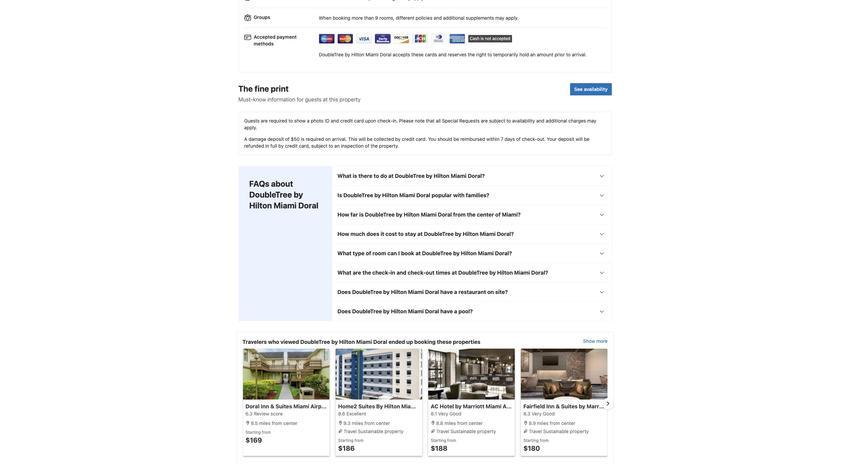 Task type: locate. For each thing, give the bounding box(es) containing it.
is inside dropdown button
[[353, 173, 357, 179]]

1 vertical spatial an
[[334, 143, 340, 149]]

0 horizontal spatial booking
[[333, 15, 350, 21]]

will down charges
[[576, 136, 583, 142]]

credit left card on the top left of page
[[340, 118, 353, 124]]

0 horizontal spatial airport
[[311, 403, 329, 409]]

1 does from the top
[[338, 289, 351, 295]]

show more link
[[583, 338, 608, 346]]

center down families?
[[477, 212, 494, 218]]

& inside doral inn & suites miami airport west 6.3 review score
[[270, 403, 274, 409]]

0 horizontal spatial marriott
[[463, 403, 485, 409]]

subject up "within"
[[489, 118, 505, 124]]

accepts
[[393, 52, 410, 57]]

sustainable
[[358, 428, 383, 434], [451, 428, 476, 434], [543, 428, 569, 434]]

suites up score
[[276, 403, 292, 409]]

1 west/doral from the left
[[523, 403, 552, 409]]

3 travel sustainable property from the left
[[528, 428, 589, 434]]

inn up 6.3 review
[[261, 403, 269, 409]]

suites for doral
[[276, 403, 292, 409]]

by inside dropdown button
[[396, 212, 403, 218]]

will right 'this'
[[359, 136, 366, 142]]

starting for $180
[[524, 438, 539, 443]]

are for guests are required to show a photo id and credit card upon check-in. please note that all special requests are subject to availability and additional charges may apply.
[[261, 118, 268, 124]]

miles for $180
[[537, 420, 549, 426]]

apply. inside guests are required to show a photo id and credit card upon check-in. please note that all special requests are subject to availability and additional charges may apply.
[[244, 125, 257, 130]]

west up 8.1 very at the bottom
[[434, 403, 447, 409]]

1 horizontal spatial west/doral
[[647, 403, 676, 409]]

2 horizontal spatial be
[[584, 136, 590, 142]]

2 sustainable from the left
[[451, 428, 476, 434]]

miles for $186
[[352, 420, 363, 426]]

in inside dropdown button
[[391, 270, 395, 276]]

and for id
[[331, 118, 339, 124]]

are down type
[[353, 270, 361, 276]]

airport inside doral inn & suites miami airport west 6.3 review score
[[311, 403, 329, 409]]

0 vertical spatial booking
[[333, 15, 350, 21]]

check- right days
[[522, 136, 537, 142]]

a left restaurant
[[454, 289, 457, 295]]

1 horizontal spatial travel sustainable property
[[435, 428, 496, 434]]

miles
[[259, 420, 271, 426], [352, 420, 363, 426], [445, 420, 456, 426], [537, 420, 549, 426]]

property for $180
[[570, 428, 589, 434]]

how much does it cost to stay at doubletree by hilton miami doral?
[[338, 231, 514, 237]]

of left miami?
[[495, 212, 501, 218]]

accepted payment methods
[[254, 34, 297, 46]]

0 horizontal spatial more
[[352, 15, 363, 21]]

1 vertical spatial how
[[338, 231, 349, 237]]

from inside starting from $180
[[540, 438, 549, 443]]

in inside a damage deposit of $50 is required on arrival. this will be collected by credit card. you should be reimbursed within 7 days of check-out. your deposit will be refunded in full by credit card, subject to an inspection of the property.
[[265, 143, 269, 149]]

miami inside fairfield inn & suites by marriott miami airport west/doral 8.3 very good
[[610, 403, 625, 409]]

1 vertical spatial a
[[454, 289, 457, 295]]

of right 'inspection'
[[365, 143, 370, 149]]

availability right see
[[584, 86, 608, 92]]

2 horizontal spatial airport
[[627, 403, 645, 409]]

on inside a damage deposit of $50 is required on arrival. this will be collected by credit card. you should be reimbursed within 7 days of check-out. your deposit will be refunded in full by credit card, subject to an inspection of the property.
[[325, 136, 331, 142]]

be left collected
[[367, 136, 373, 142]]

1 & from the left
[[270, 403, 274, 409]]

0 vertical spatial credit
[[340, 118, 353, 124]]

miami inside the home2 suites by hilton miami doral west airport, fl 8.6 excellent
[[401, 403, 417, 409]]

1 vertical spatial what
[[338, 250, 352, 256]]

1 horizontal spatial good
[[543, 411, 555, 417]]

must-
[[238, 96, 253, 103]]

center down fairfield inn & suites by marriott miami airport west/doral 8.3 very good at the bottom right of page
[[561, 420, 576, 426]]

and for policies
[[434, 15, 442, 21]]

8.3 very
[[524, 411, 542, 417]]

2 deposit from the left
[[558, 136, 575, 142]]

2 & from the left
[[556, 403, 560, 409]]

2 west/doral from the left
[[647, 403, 676, 409]]

0 vertical spatial subject
[[489, 118, 505, 124]]

airport for west/doral
[[503, 403, 522, 409]]

hilton inside the home2 suites by hilton miami doral west airport, fl 8.6 excellent
[[384, 403, 400, 409]]

required up card,
[[306, 136, 324, 142]]

a inside guests are required to show a photo id and credit card upon check-in. please note that all special requests are subject to availability and additional charges may apply.
[[307, 118, 310, 124]]

property down ac hotel by marriott miami airport west/doral 8.1 very good
[[477, 428, 496, 434]]

subject inside guests are required to show a photo id and credit card upon check-in. please note that all special requests are subject to availability and additional charges may apply.
[[489, 118, 505, 124]]

1 vertical spatial may
[[587, 118, 597, 124]]

miles right 8.9
[[537, 420, 549, 426]]

2 suites from the left
[[358, 403, 375, 409]]

travel for $186
[[344, 428, 357, 434]]

3 what from the top
[[338, 270, 352, 276]]

doral
[[380, 52, 392, 57], [416, 192, 430, 198], [298, 201, 319, 210], [438, 212, 452, 218], [425, 289, 439, 295], [425, 308, 439, 314], [373, 339, 387, 345], [246, 403, 260, 409], [419, 403, 433, 409]]

cards
[[425, 52, 437, 57]]

1 travel from the left
[[344, 428, 357, 434]]

doubletree by hilton miami doral accepts these cards and reserves the right to temporarily hold an amount prior to arrival.
[[319, 52, 587, 57]]

1 marriott from the left
[[463, 403, 485, 409]]

credit inside guests are required to show a photo id and credit card upon check-in. please note that all special requests are subject to availability and additional charges may apply.
[[340, 118, 353, 124]]

0 horizontal spatial travel sustainable property
[[342, 428, 404, 434]]

starting inside starting from $188
[[431, 438, 446, 443]]

2 miles from the left
[[352, 420, 363, 426]]

3 suites from the left
[[561, 403, 578, 409]]

deposit right your
[[558, 136, 575, 142]]

print
[[271, 84, 289, 93]]

a left pool?
[[454, 308, 457, 314]]

prior
[[555, 52, 565, 57]]

0 horizontal spatial will
[[359, 136, 366, 142]]

card
[[354, 118, 364, 124]]

to up days
[[507, 118, 511, 124]]

2 horizontal spatial credit
[[402, 136, 415, 142]]

sustainable for $188
[[451, 428, 476, 434]]

0 horizontal spatial are
[[261, 118, 268, 124]]

availability up days
[[512, 118, 535, 124]]

check-
[[378, 118, 393, 124], [522, 136, 537, 142], [372, 270, 391, 276], [408, 270, 426, 276]]

1 vertical spatial have
[[441, 308, 453, 314]]

0 horizontal spatial availability
[[512, 118, 535, 124]]

from down airport,
[[457, 420, 468, 426]]

accepted payment methods and conditions element
[[244, 31, 606, 46]]

west inside the home2 suites by hilton miami doral west airport, fl 8.6 excellent
[[434, 403, 447, 409]]

west up the 8.6 excellent
[[331, 403, 344, 409]]

doral inn & suites miami airport west 6.3 review score
[[246, 403, 344, 417]]

0 horizontal spatial required
[[269, 118, 287, 124]]

be right should
[[454, 136, 459, 142]]

how left much
[[338, 231, 349, 237]]

in down 'can'
[[391, 270, 395, 276]]

miles right 8.8
[[445, 420, 456, 426]]

1 vertical spatial availability
[[512, 118, 535, 124]]

additional up american express 'image'
[[443, 15, 465, 21]]

1 horizontal spatial inn
[[546, 403, 555, 409]]

2 horizontal spatial travel sustainable property
[[528, 428, 589, 434]]

1 good from the left
[[450, 411, 461, 417]]

doubletree inside dropdown button
[[365, 212, 395, 218]]

how inside dropdown button
[[338, 212, 349, 218]]

travelers who viewed doubletree by hilton miami doral ended up booking these properties
[[243, 339, 481, 345]]

0 vertical spatial more
[[352, 15, 363, 21]]

3 airport from the left
[[627, 403, 645, 409]]

deposit
[[268, 136, 284, 142], [558, 136, 575, 142]]

0 vertical spatial have
[[441, 289, 453, 295]]

1 travel sustainable property from the left
[[342, 428, 404, 434]]

2 does from the top
[[338, 308, 351, 314]]

2 horizontal spatial suites
[[561, 403, 578, 409]]

requests
[[459, 118, 480, 124]]

suites inside fairfield inn & suites by marriott miami airport west/doral 8.3 very good
[[561, 403, 578, 409]]

how
[[338, 212, 349, 218], [338, 231, 349, 237]]

sustainable down 8.8 miles from center in the right bottom of the page
[[451, 428, 476, 434]]

more
[[352, 15, 363, 21], [597, 338, 608, 344]]

2 what from the top
[[338, 250, 352, 256]]

miles for $188
[[445, 420, 456, 426]]

1 horizontal spatial travel
[[436, 428, 449, 434]]

0 horizontal spatial subject
[[311, 143, 328, 149]]

0 horizontal spatial on
[[325, 136, 331, 142]]

and right cards
[[438, 52, 447, 57]]

of inside dropdown button
[[366, 250, 371, 256]]

guests
[[244, 118, 260, 124]]

0 vertical spatial a
[[307, 118, 310, 124]]

8.5
[[251, 420, 258, 426]]

0 horizontal spatial good
[[450, 411, 461, 417]]

by inside faqs about doubletree by hilton miami doral
[[294, 190, 303, 199]]

1 horizontal spatial will
[[576, 136, 583, 142]]

does for does doubletree by hilton miami doral have a restaurant on site?
[[338, 289, 351, 295]]

and
[[434, 15, 442, 21], [438, 52, 447, 57], [331, 118, 339, 124], [536, 118, 545, 124], [397, 270, 407, 276]]

booking right when
[[333, 15, 350, 21]]

to left 'inspection'
[[329, 143, 333, 149]]

the down is doubletree by hilton miami doral popular with families? dropdown button
[[467, 212, 476, 218]]

deposit up full at the left of the page
[[268, 136, 284, 142]]

this
[[329, 96, 338, 103]]

doubletree inside faqs about doubletree by hilton miami doral
[[249, 190, 292, 199]]

on down id
[[325, 136, 331, 142]]

0 horizontal spatial these
[[412, 52, 424, 57]]

show
[[583, 338, 595, 344]]

charges
[[569, 118, 586, 124]]

2 will from the left
[[576, 136, 583, 142]]

1 suites from the left
[[276, 403, 292, 409]]

0 vertical spatial does
[[338, 289, 351, 295]]

from up $180
[[540, 438, 549, 443]]

0 horizontal spatial travel
[[344, 428, 357, 434]]

2 marriott from the left
[[587, 403, 608, 409]]

1 horizontal spatial be
[[454, 136, 459, 142]]

1 horizontal spatial deposit
[[558, 136, 575, 142]]

fairfield
[[524, 403, 545, 409]]

from inside how far is doubletree by hilton miami doral from the center of miami? dropdown button
[[453, 212, 466, 218]]

is inside accepted payment methods and conditions element
[[481, 36, 484, 41]]

1 what from the top
[[338, 173, 352, 179]]

0 vertical spatial arrival.
[[572, 52, 587, 57]]

an left 'inspection'
[[334, 143, 340, 149]]

cost
[[386, 231, 397, 237]]

2 vertical spatial what
[[338, 270, 352, 276]]

by inside ac hotel by marriott miami airport west/doral 8.1 very good
[[455, 403, 462, 409]]

discover image
[[394, 34, 409, 44]]

travel sustainable property down 8.8 miles from center in the right bottom of the page
[[435, 428, 496, 434]]

1 horizontal spatial west
[[434, 403, 447, 409]]

at inside the fine print must-know information for guests at this property
[[323, 96, 328, 103]]

how left far
[[338, 212, 349, 218]]

0 horizontal spatial inn
[[261, 403, 269, 409]]

1 sustainable from the left
[[358, 428, 383, 434]]

apply.
[[506, 15, 519, 21], [244, 125, 257, 130]]

starting
[[246, 430, 261, 435], [338, 438, 354, 443], [431, 438, 446, 443], [524, 438, 539, 443]]

miles right "8.5"
[[259, 420, 271, 426]]

inn inside doral inn & suites miami airport west 6.3 review score
[[261, 403, 269, 409]]

marriott inside ac hotel by marriott miami airport west/doral 8.1 very good
[[463, 403, 485, 409]]

1 vertical spatial does
[[338, 308, 351, 314]]

is inside dropdown button
[[359, 212, 364, 218]]

doral inside does doubletree by hilton miami doral have a pool? dropdown button
[[425, 308, 439, 314]]

0 horizontal spatial apply.
[[244, 125, 257, 130]]

have down times
[[441, 289, 453, 295]]

1 inn from the left
[[261, 403, 269, 409]]

0 horizontal spatial arrival.
[[332, 136, 347, 142]]

diners club image
[[431, 34, 447, 44]]

is doubletree by hilton miami doral popular with families?
[[338, 192, 490, 198]]

0 vertical spatial apply.
[[506, 15, 519, 21]]

2 travel sustainable property from the left
[[435, 428, 496, 434]]

3 miles from the left
[[445, 420, 456, 426]]

the down collected
[[371, 143, 378, 149]]

are right guests
[[261, 118, 268, 124]]

fl
[[470, 403, 475, 409]]

inn inside fairfield inn & suites by marriott miami airport west/doral 8.3 very good
[[546, 403, 555, 409]]

the down type
[[363, 270, 371, 276]]

1 horizontal spatial suites
[[358, 403, 375, 409]]

arrival. left 'this'
[[332, 136, 347, 142]]

in left full at the left of the page
[[265, 143, 269, 149]]

sustainable down 8.9 miles from center
[[543, 428, 569, 434]]

8.5 miles from center
[[250, 420, 297, 426]]

will
[[359, 136, 366, 142], [576, 136, 583, 142]]

from up $186
[[355, 438, 364, 443]]

1 miles from the left
[[259, 420, 271, 426]]

to left stay
[[398, 231, 404, 237]]

who
[[268, 339, 279, 345]]

0 horizontal spatial additional
[[443, 15, 465, 21]]

miami inside dropdown button
[[421, 212, 437, 218]]

travel
[[344, 428, 357, 434], [436, 428, 449, 434], [529, 428, 542, 434]]

2 horizontal spatial travel
[[529, 428, 542, 434]]

jcb image
[[412, 34, 428, 44]]

starting for $169
[[246, 430, 261, 435]]

0 horizontal spatial &
[[270, 403, 274, 409]]

0 horizontal spatial west
[[331, 403, 344, 409]]

center down "fl"
[[469, 420, 483, 426]]

west/doral
[[523, 403, 552, 409], [647, 403, 676, 409]]

starting up $180
[[524, 438, 539, 443]]

what is there to do at doubletree by hilton miami doral? button
[[332, 166, 612, 185]]

2 have from the top
[[441, 308, 453, 314]]

have for restaurant
[[441, 289, 453, 295]]

0 vertical spatial what
[[338, 173, 352, 179]]

0 horizontal spatial west/doral
[[523, 403, 552, 409]]

& up 8.9 miles from center
[[556, 403, 560, 409]]

does doubletree by hilton miami doral have a restaurant on site?
[[338, 289, 508, 295]]

does doubletree by hilton miami doral have a restaurant on site? button
[[332, 282, 612, 301]]

0 vertical spatial in
[[265, 143, 269, 149]]

1 horizontal spatial may
[[587, 118, 597, 124]]

1 vertical spatial arrival.
[[332, 136, 347, 142]]

additional up your
[[546, 118, 567, 124]]

region
[[237, 349, 676, 459]]

property right this
[[340, 96, 361, 103]]

0 vertical spatial required
[[269, 118, 287, 124]]

0 vertical spatial how
[[338, 212, 349, 218]]

what for what type of room can i book at doubletree by hilton miami doral?
[[338, 250, 352, 256]]

0 vertical spatial an
[[530, 52, 536, 57]]

0 vertical spatial these
[[412, 52, 424, 57]]

starting from $188
[[431, 438, 456, 452]]

may right supplements
[[495, 15, 505, 21]]

see availability
[[574, 86, 608, 92]]

0 vertical spatial availability
[[584, 86, 608, 92]]

have
[[441, 289, 453, 295], [441, 308, 453, 314]]

credit down $50
[[285, 143, 298, 149]]

from inside "starting from $169"
[[262, 430, 271, 435]]

arrival. inside a damage deposit of $50 is required on arrival. this will be collected by credit card. you should be reimbursed within 7 days of check-out. your deposit will be refunded in full by credit card, subject to an inspection of the property.
[[332, 136, 347, 142]]

starting up $186
[[338, 438, 354, 443]]

how far is doubletree by hilton miami doral from the center of miami?
[[338, 212, 521, 218]]

of right type
[[366, 250, 371, 256]]

the inside dropdown button
[[467, 212, 476, 218]]

starting inside starting from $180
[[524, 438, 539, 443]]

apply. down guests
[[244, 125, 257, 130]]

1 horizontal spatial in
[[391, 270, 395, 276]]

west
[[331, 403, 344, 409], [434, 403, 447, 409]]

& inside fairfield inn & suites by marriott miami airport west/doral 8.3 very good
[[556, 403, 560, 409]]

1 horizontal spatial booking
[[414, 339, 436, 345]]

viewed
[[281, 339, 299, 345]]

on left site?
[[488, 289, 494, 295]]

1 vertical spatial additional
[[546, 118, 567, 124]]

from up $188
[[447, 438, 456, 443]]

2 vertical spatial a
[[454, 308, 457, 314]]

good inside ac hotel by marriott miami airport west/doral 8.1 very good
[[450, 411, 461, 417]]

on
[[325, 136, 331, 142], [488, 289, 494, 295]]

1 horizontal spatial these
[[437, 339, 452, 345]]

1 airport from the left
[[311, 403, 329, 409]]

starting up $169
[[246, 430, 261, 435]]

score
[[271, 411, 283, 417]]

carte blanche image
[[375, 34, 391, 44]]

property down 8.9 miles from center
[[570, 428, 589, 434]]

2 horizontal spatial sustainable
[[543, 428, 569, 434]]

are inside what are the check-in and check-out times at doubletree by hilton miami doral? dropdown button
[[353, 270, 361, 276]]

how inside dropdown button
[[338, 231, 349, 237]]

what is there to do at doubletree by hilton miami doral?
[[338, 173, 485, 179]]

airport inside ac hotel by marriott miami airport west/doral 8.1 very good
[[503, 403, 522, 409]]

this
[[348, 136, 357, 142]]

center for $188
[[469, 420, 483, 426]]

that
[[426, 118, 435, 124]]

are right requests
[[481, 118, 488, 124]]

booking right up at the left bottom
[[414, 339, 436, 345]]

0 horizontal spatial sustainable
[[358, 428, 383, 434]]

1 horizontal spatial &
[[556, 403, 560, 409]]

1 vertical spatial required
[[306, 136, 324, 142]]

1 vertical spatial subject
[[311, 143, 328, 149]]

1 vertical spatial in
[[391, 270, 395, 276]]

more left than
[[352, 15, 363, 21]]

3 travel from the left
[[529, 428, 542, 434]]

1 horizontal spatial an
[[530, 52, 536, 57]]

is up card,
[[301, 136, 305, 142]]

west/doral inside fairfield inn & suites by marriott miami airport west/doral 8.3 very good
[[647, 403, 676, 409]]

ended
[[389, 339, 405, 345]]

1 vertical spatial more
[[597, 338, 608, 344]]

see
[[574, 86, 583, 92]]

accordion control element
[[332, 166, 612, 321]]

card.
[[416, 136, 427, 142]]

0 horizontal spatial an
[[334, 143, 340, 149]]

2 travel from the left
[[436, 428, 449, 434]]

1 have from the top
[[441, 289, 453, 295]]

and right policies
[[434, 15, 442, 21]]

accepted
[[254, 34, 276, 40]]

9.3
[[344, 420, 351, 426]]

starting from $169
[[246, 430, 271, 444]]

travel sustainable property
[[342, 428, 404, 434], [435, 428, 496, 434], [528, 428, 589, 434]]

from right 8.9
[[550, 420, 560, 426]]

2 inn from the left
[[546, 403, 555, 409]]

a
[[307, 118, 310, 124], [454, 289, 457, 295], [454, 308, 457, 314]]

rooms,
[[380, 15, 395, 21]]

supplements
[[466, 15, 494, 21]]

sustainable down 9.3 miles from center
[[358, 428, 383, 434]]

the fine print must-know information for guests at this property
[[238, 84, 361, 103]]

1 horizontal spatial sustainable
[[451, 428, 476, 434]]

2 airport from the left
[[503, 403, 522, 409]]

region containing $169
[[237, 349, 676, 459]]

travel down 9.3
[[344, 428, 357, 434]]

inn right fairfield
[[546, 403, 555, 409]]

west inside doral inn & suites miami airport west 6.3 review score
[[331, 403, 344, 409]]

check- right upon
[[378, 118, 393, 124]]

of inside dropdown button
[[495, 212, 501, 218]]

have for pool?
[[441, 308, 453, 314]]

is right far
[[359, 212, 364, 218]]

is inside a damage deposit of $50 is required on arrival. this will be collected by credit card. you should be reimbursed within 7 days of check-out. your deposit will be refunded in full by credit card, subject to an inspection of the property.
[[301, 136, 305, 142]]

miami
[[366, 52, 379, 57], [451, 173, 467, 179], [399, 192, 415, 198], [274, 201, 297, 210], [421, 212, 437, 218], [480, 231, 496, 237], [478, 250, 494, 256], [514, 270, 530, 276], [408, 289, 424, 295], [408, 308, 424, 314], [356, 339, 372, 345], [294, 403, 309, 409], [401, 403, 417, 409], [486, 403, 502, 409], [610, 403, 625, 409]]

doral inside is doubletree by hilton miami doral popular with families? dropdown button
[[416, 192, 430, 198]]

center for $180
[[561, 420, 576, 426]]

1 horizontal spatial on
[[488, 289, 494, 295]]

what are the check-in and check-out times at doubletree by hilton miami doral?
[[338, 270, 548, 276]]

check- down room at the bottom left of page
[[372, 270, 391, 276]]

1 horizontal spatial marriott
[[587, 403, 608, 409]]

from down '8.5 miles from center'
[[262, 430, 271, 435]]

1 horizontal spatial airport
[[503, 403, 522, 409]]

these left cards
[[412, 52, 424, 57]]

1 horizontal spatial credit
[[340, 118, 353, 124]]

8.8 miles from center
[[435, 420, 483, 426]]

note
[[415, 118, 425, 124]]

and right id
[[331, 118, 339, 124]]

guests are required to show a photo id and credit card upon check-in. please note that all special requests are subject to availability and additional charges may apply.
[[244, 118, 597, 130]]

1 how from the top
[[338, 212, 349, 218]]

1 vertical spatial credit
[[402, 136, 415, 142]]

it
[[381, 231, 384, 237]]

be down charges
[[584, 136, 590, 142]]

site?
[[495, 289, 508, 295]]

2 good from the left
[[543, 411, 555, 417]]

from down the 8.6 excellent
[[365, 420, 375, 426]]

arrival.
[[572, 52, 587, 57], [332, 136, 347, 142]]

center down by
[[376, 420, 390, 426]]

1 horizontal spatial additional
[[546, 118, 567, 124]]

good up 8.9 miles from center
[[543, 411, 555, 417]]

0 horizontal spatial credit
[[285, 143, 298, 149]]

0 vertical spatial on
[[325, 136, 331, 142]]

3 sustainable from the left
[[543, 428, 569, 434]]

a for does doubletree by hilton miami doral have a restaurant on site?
[[454, 289, 457, 295]]

about
[[271, 179, 293, 188]]

0 horizontal spatial may
[[495, 15, 505, 21]]

1 horizontal spatial required
[[306, 136, 324, 142]]

2 west from the left
[[434, 403, 447, 409]]

1 vertical spatial apply.
[[244, 125, 257, 130]]

starting inside "starting from $169"
[[246, 430, 261, 435]]

damage
[[249, 136, 266, 142]]

starting inside starting from $186
[[338, 438, 354, 443]]

have left pool?
[[441, 308, 453, 314]]

4 miles from the left
[[537, 420, 549, 426]]

1 be from the left
[[367, 136, 373, 142]]

an right hold
[[530, 52, 536, 57]]

methods
[[254, 41, 274, 46]]

maestro image
[[319, 34, 335, 44]]

a for does doubletree by hilton miami doral have a pool?
[[454, 308, 457, 314]]

2 vertical spatial credit
[[285, 143, 298, 149]]

ac
[[431, 403, 439, 409]]

is left there
[[353, 173, 357, 179]]

what type of room can i book at doubletree by hilton miami doral?
[[338, 250, 512, 256]]

apply. up the accepted
[[506, 15, 519, 21]]

0 horizontal spatial suites
[[276, 403, 292, 409]]

does doubletree by hilton miami doral have a pool? button
[[332, 302, 612, 321]]

1 west from the left
[[331, 403, 344, 409]]

& up score
[[270, 403, 274, 409]]

2 how from the top
[[338, 231, 349, 237]]

& for doral
[[270, 403, 274, 409]]

required down information
[[269, 118, 287, 124]]

suites inside doral inn & suites miami airport west 6.3 review score
[[276, 403, 292, 409]]

room
[[373, 250, 386, 256]]



Task type: describe. For each thing, give the bounding box(es) containing it.
cash
[[470, 36, 480, 41]]

travel sustainable property for $188
[[435, 428, 496, 434]]

the
[[238, 84, 253, 93]]

faqs about doubletree by hilton miami doral
[[249, 179, 319, 210]]

what are the check-in and check-out times at doubletree by hilton miami doral? button
[[332, 263, 612, 282]]

starting from $186
[[338, 438, 364, 452]]

much
[[351, 231, 365, 237]]

of left $50
[[285, 136, 290, 142]]

airport,
[[448, 403, 469, 409]]

property for $188
[[477, 428, 496, 434]]

at right stay
[[418, 231, 423, 237]]

to right prior
[[566, 52, 571, 57]]

families?
[[466, 192, 490, 198]]

additional inside guests are required to show a photo id and credit card upon check-in. please note that all special requests are subject to availability and additional charges may apply.
[[546, 118, 567, 124]]

know
[[253, 96, 266, 103]]

doral inside how far is doubletree by hilton miami doral from the center of miami? dropdown button
[[438, 212, 452, 218]]

the inside a damage deposit of $50 is required on arrival. this will be collected by credit card. you should be reimbursed within 7 days of check-out. your deposit will be refunded in full by credit card, subject to an inspection of the property.
[[371, 143, 378, 149]]

the left the right
[[468, 52, 475, 57]]

suites inside the home2 suites by hilton miami doral west airport, fl 8.6 excellent
[[358, 403, 375, 409]]

than
[[364, 15, 374, 21]]

1 vertical spatial booking
[[414, 339, 436, 345]]

is doubletree by hilton miami doral popular with families? button
[[332, 186, 612, 205]]

9.3 miles from center
[[342, 420, 390, 426]]

to inside a damage deposit of $50 is required on arrival. this will be collected by credit card. you should be reimbursed within 7 days of check-out. your deposit will be refunded in full by credit card, subject to an inspection of the property.
[[329, 143, 333, 149]]

reimbursed
[[460, 136, 485, 142]]

check- inside a damage deposit of $50 is required on arrival. this will be collected by credit card. you should be reimbursed within 7 days of check-out. your deposit will be refunded in full by credit card, subject to an inspection of the property.
[[522, 136, 537, 142]]

3 be from the left
[[584, 136, 590, 142]]

different
[[396, 15, 415, 21]]

8.6 excellent
[[338, 411, 366, 417]]

reserves
[[448, 52, 467, 57]]

out.
[[537, 136, 546, 142]]

book
[[401, 250, 414, 256]]

in.
[[393, 118, 398, 124]]

what type of room can i book at doubletree by hilton miami doral? button
[[332, 244, 612, 263]]

do
[[380, 173, 387, 179]]

availability inside guests are required to show a photo id and credit card upon check-in. please note that all special requests are subject to availability and additional charges may apply.
[[512, 118, 535, 124]]

required inside a damage deposit of $50 is required on arrival. this will be collected by credit card. you should be reimbursed within 7 days of check-out. your deposit will be refunded in full by credit card, subject to an inspection of the property.
[[306, 136, 324, 142]]

a
[[244, 136, 247, 142]]

$180
[[524, 444, 540, 452]]

is
[[338, 192, 342, 198]]

good inside fairfield inn & suites by marriott miami airport west/doral 8.3 very good
[[543, 411, 555, 417]]

and up out.
[[536, 118, 545, 124]]

7
[[501, 136, 504, 142]]

does for does doubletree by hilton miami doral have a pool?
[[338, 308, 351, 314]]

0 vertical spatial additional
[[443, 15, 465, 21]]

mastercard image
[[338, 34, 353, 44]]

see availability button
[[570, 83, 612, 95]]

west for doral
[[434, 403, 447, 409]]

1 deposit from the left
[[268, 136, 284, 142]]

not
[[485, 36, 491, 41]]

what for what are the check-in and check-out times at doubletree by hilton miami doral?
[[338, 270, 352, 276]]

to left the "show"
[[289, 118, 293, 124]]

how for how far is doubletree by hilton miami doral from the center of miami?
[[338, 212, 349, 218]]

property.
[[379, 143, 399, 149]]

pool?
[[459, 308, 473, 314]]

are for what are the check-in and check-out times at doubletree by hilton miami doral?
[[353, 270, 361, 276]]

on inside dropdown button
[[488, 289, 494, 295]]

hotel
[[440, 403, 454, 409]]

photo
[[311, 118, 324, 124]]

doral inside the 'does doubletree by hilton miami doral have a restaurant on site?' dropdown button
[[425, 289, 439, 295]]

check- inside guests are required to show a photo id and credit card upon check-in. please note that all special requests are subject to availability and additional charges may apply.
[[378, 118, 393, 124]]

your
[[547, 136, 557, 142]]

miami inside doral inn & suites miami airport west 6.3 review score
[[294, 403, 309, 409]]

doral inside doral inn & suites miami airport west 6.3 review score
[[246, 403, 260, 409]]

doral inside faqs about doubletree by hilton miami doral
[[298, 201, 319, 210]]

2 be from the left
[[454, 136, 459, 142]]

when booking more than 9 rooms, different policies and additional supplements may apply.
[[319, 15, 519, 21]]

at right times
[[452, 270, 457, 276]]

card,
[[299, 143, 310, 149]]

full
[[271, 143, 277, 149]]

from inside starting from $188
[[447, 438, 456, 443]]

properties
[[453, 339, 481, 345]]

8.8
[[436, 420, 443, 426]]

$169
[[246, 436, 262, 444]]

fairfield inn & suites by marriott miami airport west/doral 8.3 very good
[[524, 403, 676, 417]]

property for $186
[[385, 428, 404, 434]]

travel sustainable property for $186
[[342, 428, 404, 434]]

an inside a damage deposit of $50 is required on arrival. this will be collected by credit card. you should be reimbursed within 7 days of check-out. your deposit will be refunded in full by credit card, subject to an inspection of the property.
[[334, 143, 340, 149]]

center for $186
[[376, 420, 390, 426]]

american express image
[[450, 34, 465, 44]]

to right the right
[[488, 52, 492, 57]]

airport for west
[[311, 403, 329, 409]]

miami inside ac hotel by marriott miami airport west/doral 8.1 very good
[[486, 403, 502, 409]]

travelers
[[243, 339, 267, 345]]

type
[[353, 250, 365, 256]]

at right book
[[416, 250, 421, 256]]

inn for fairfield
[[546, 403, 555, 409]]

how far is doubletree by hilton miami doral from the center of miami? button
[[332, 205, 612, 224]]

marriott inside fairfield inn & suites by marriott miami airport west/doral 8.3 very good
[[587, 403, 608, 409]]

west for airport
[[331, 403, 344, 409]]

1 vertical spatial these
[[437, 339, 452, 345]]

temporarily
[[493, 52, 518, 57]]

days
[[505, 136, 515, 142]]

property inside the fine print must-know information for guests at this property
[[340, 96, 361, 103]]

1 horizontal spatial apply.
[[506, 15, 519, 21]]

airport inside fairfield inn & suites by marriott miami airport west/doral 8.3 very good
[[627, 403, 645, 409]]

how for how much does it cost to stay at doubletree by hilton miami doral?
[[338, 231, 349, 237]]

starting from $180
[[524, 438, 549, 452]]

9
[[375, 15, 378, 21]]

suites for fairfield
[[561, 403, 578, 409]]

1 will from the left
[[359, 136, 366, 142]]

availability inside button
[[584, 86, 608, 92]]

please
[[399, 118, 414, 124]]

& for fairfield
[[556, 403, 560, 409]]

center down doral inn & suites miami airport west 6.3 review score
[[283, 420, 297, 426]]

cash is not accepted
[[470, 36, 510, 41]]

travel sustainable property for $180
[[528, 428, 589, 434]]

hilton inside faqs about doubletree by hilton miami doral
[[249, 201, 272, 210]]

how much does it cost to stay at doubletree by hilton miami doral? button
[[332, 224, 612, 243]]

and inside dropdown button
[[397, 270, 407, 276]]

to left do
[[374, 173, 379, 179]]

check- up the does doubletree by hilton miami doral have a restaurant on site?
[[408, 270, 426, 276]]

hilton inside dropdown button
[[404, 212, 420, 218]]

stay
[[405, 231, 416, 237]]

travel for $180
[[529, 428, 542, 434]]

with
[[453, 192, 465, 198]]

groups
[[254, 14, 270, 20]]

inn for doral
[[261, 403, 269, 409]]

sustainable for $186
[[358, 428, 383, 434]]

center inside dropdown button
[[477, 212, 494, 218]]

miami inside faqs about doubletree by hilton miami doral
[[274, 201, 297, 210]]

hold
[[520, 52, 529, 57]]

$50
[[291, 136, 300, 142]]

and for cards
[[438, 52, 447, 57]]

1 horizontal spatial arrival.
[[572, 52, 587, 57]]

may inside guests are required to show a photo id and credit card upon check-in. please note that all special requests are subject to availability and additional charges may apply.
[[587, 118, 597, 124]]

starting for $188
[[431, 438, 446, 443]]

visa image
[[356, 34, 372, 44]]

policies
[[416, 15, 433, 21]]

payment
[[277, 34, 297, 40]]

at right do
[[388, 173, 394, 179]]

the inside dropdown button
[[363, 270, 371, 276]]

1 horizontal spatial more
[[597, 338, 608, 344]]

sustainable for $180
[[543, 428, 569, 434]]

a damage deposit of $50 is required on arrival. this will be collected by credit card. you should be reimbursed within 7 days of check-out. your deposit will be refunded in full by credit card, subject to an inspection of the property.
[[244, 136, 590, 149]]

required inside guests are required to show a photo id and credit card upon check-in. please note that all special requests are subject to availability and additional charges may apply.
[[269, 118, 287, 124]]

west/doral inside ac hotel by marriott miami airport west/doral 8.1 very good
[[523, 403, 552, 409]]

ac hotel by marriott miami airport west/doral 8.1 very good
[[431, 403, 552, 417]]

out
[[426, 270, 435, 276]]

of right days
[[516, 136, 521, 142]]

travel for $188
[[436, 428, 449, 434]]

faqs
[[249, 179, 269, 188]]

6.3 review
[[246, 411, 269, 417]]

by
[[376, 403, 383, 409]]

home2
[[338, 403, 357, 409]]

doral inside the home2 suites by hilton miami doral west airport, fl 8.6 excellent
[[419, 403, 433, 409]]

far
[[351, 212, 358, 218]]

subject inside a damage deposit of $50 is required on arrival. this will be collected by credit card. you should be reimbursed within 7 days of check-out. your deposit will be refunded in full by credit card, subject to an inspection of the property.
[[311, 143, 328, 149]]

all
[[436, 118, 441, 124]]

guests
[[305, 96, 322, 103]]

popular
[[432, 192, 452, 198]]

refunded
[[244, 143, 264, 149]]

8.9
[[529, 420, 536, 426]]

starting for $186
[[338, 438, 354, 443]]

what for what is there to do at doubletree by hilton miami doral?
[[338, 173, 352, 179]]

by inside fairfield inn & suites by marriott miami airport west/doral 8.3 very good
[[579, 403, 586, 409]]

2 horizontal spatial are
[[481, 118, 488, 124]]

fine
[[255, 84, 269, 93]]

amount
[[537, 52, 554, 57]]

from down score
[[272, 420, 282, 426]]

0 vertical spatial may
[[495, 15, 505, 21]]

within
[[487, 136, 500, 142]]

from inside starting from $186
[[355, 438, 364, 443]]

when
[[319, 15, 332, 21]]



Task type: vqa. For each thing, say whether or not it's contained in the screenshot.
first 'TRAVEL SUSTAINABLE PROPERTY' from right
yes



